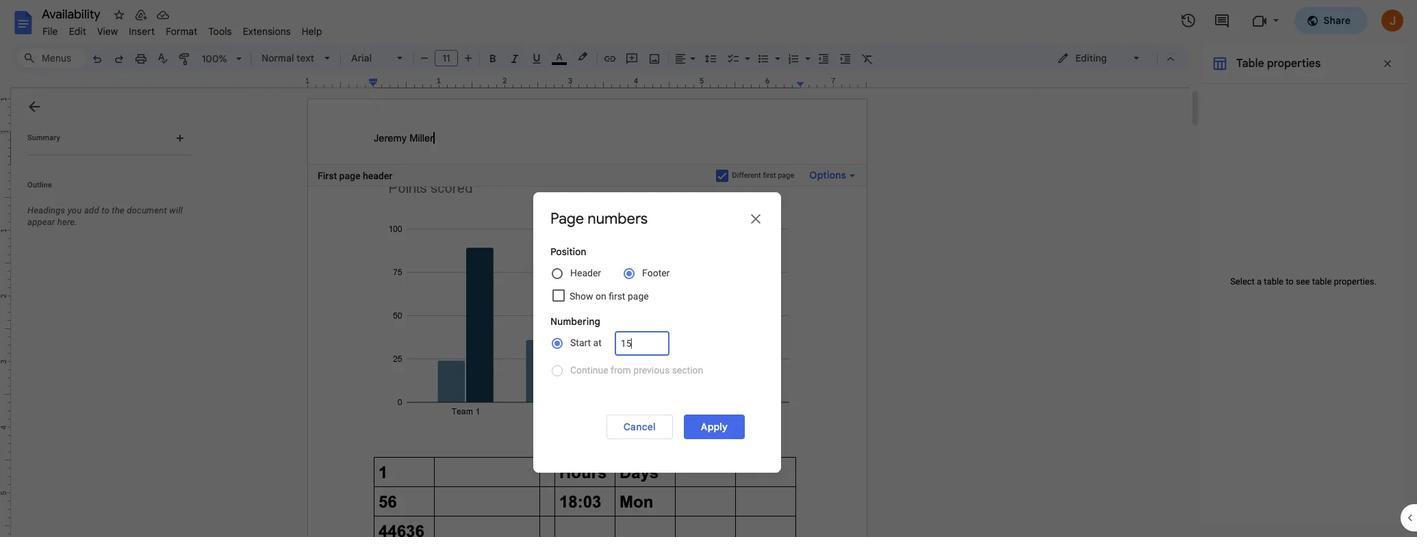 Task type: describe. For each thing, give the bounding box(es) containing it.
continue
[[571, 365, 609, 376]]

show on first page
[[570, 291, 649, 302]]

numbers
[[588, 210, 648, 228]]

Menus field
[[17, 49, 86, 68]]

0 horizontal spatial page
[[339, 170, 361, 181]]

see
[[1296, 276, 1311, 287]]

apply button
[[684, 415, 745, 440]]

Star checkbox
[[110, 5, 129, 25]]

show
[[570, 291, 593, 302]]

menu bar inside menu bar banner
[[37, 18, 328, 40]]

page
[[551, 210, 584, 228]]

numbering
[[551, 316, 601, 328]]

Different first page checkbox
[[717, 170, 729, 182]]

previous
[[634, 365, 670, 376]]

left margin image
[[308, 77, 377, 88]]

on
[[596, 291, 607, 302]]

close image
[[748, 211, 764, 227]]

menu bar banner
[[0, 0, 1418, 538]]

Rename text field
[[37, 5, 108, 22]]

Start at radio
[[551, 334, 607, 352]]

first
[[318, 170, 337, 181]]

Header radio
[[551, 264, 606, 282]]

cancel
[[624, 421, 656, 434]]

Footer radio
[[623, 264, 675, 282]]

to
[[1286, 276, 1294, 287]]

page numbers
[[551, 210, 648, 228]]

table
[[1237, 57, 1265, 71]]

1 table from the left
[[1265, 276, 1284, 287]]

from
[[611, 365, 631, 376]]

Continue from previous section radio
[[551, 362, 708, 379]]

main toolbar
[[85, 0, 879, 171]]

cancel button
[[607, 415, 673, 440]]

first inside "page numbers" dialog
[[609, 291, 626, 302]]

page numbers heading
[[551, 210, 648, 228]]

page numbers application
[[0, 0, 1418, 538]]

a
[[1258, 276, 1262, 287]]

properties.
[[1335, 276, 1377, 287]]

at
[[594, 338, 602, 349]]

table properties
[[1237, 57, 1321, 71]]



Task type: vqa. For each thing, say whether or not it's contained in the screenshot.
Format menu item
no



Task type: locate. For each thing, give the bounding box(es) containing it.
continue from previous section
[[571, 365, 704, 376]]

page numbers dialog
[[534, 192, 781, 473]]

0 vertical spatial first
[[763, 171, 776, 180]]

1 vertical spatial first
[[609, 291, 626, 302]]

right margin image
[[797, 77, 866, 88]]

page
[[339, 170, 361, 181], [778, 171, 795, 180], [628, 291, 649, 302]]

select a table to see table properties.
[[1231, 276, 1377, 287]]

0 horizontal spatial table
[[1265, 276, 1284, 287]]

select
[[1231, 276, 1255, 287]]

menu bar
[[37, 18, 328, 40]]

Start at text field
[[615, 331, 670, 356]]

first right different
[[763, 171, 776, 180]]

page right first
[[339, 170, 361, 181]]

2 horizontal spatial page
[[778, 171, 795, 180]]

page inside dialog
[[628, 291, 649, 302]]

first
[[763, 171, 776, 180], [609, 291, 626, 302]]

first page header
[[318, 170, 393, 181]]

different first page
[[732, 171, 795, 180]]

apply
[[701, 421, 728, 434]]

position
[[551, 246, 587, 258]]

share. public on the web. anyone on the internet with the link can open image
[[1306, 14, 1319, 26]]

page right different
[[778, 171, 795, 180]]

select a table to see table properties. element
[[1222, 276, 1386, 287]]

table
[[1265, 276, 1284, 287], [1313, 276, 1332, 287]]

0 horizontal spatial first
[[609, 291, 626, 302]]

1 horizontal spatial first
[[763, 171, 776, 180]]

header
[[571, 268, 601, 279]]

1 horizontal spatial table
[[1313, 276, 1332, 287]]

2 table from the left
[[1313, 276, 1332, 287]]

different
[[732, 171, 761, 180]]

start
[[571, 338, 591, 349]]

properties
[[1268, 57, 1321, 71]]

section
[[672, 365, 704, 376]]

header
[[363, 170, 393, 181]]

first right on on the left
[[609, 291, 626, 302]]

Show on first page checkbox
[[553, 290, 565, 302]]

table right see
[[1313, 276, 1332, 287]]

page down "footer" option
[[628, 291, 649, 302]]

table properties section
[[1201, 45, 1407, 527]]

start at
[[571, 338, 602, 349]]

1 horizontal spatial page
[[628, 291, 649, 302]]

footer
[[642, 268, 670, 279]]

table right a
[[1265, 276, 1284, 287]]



